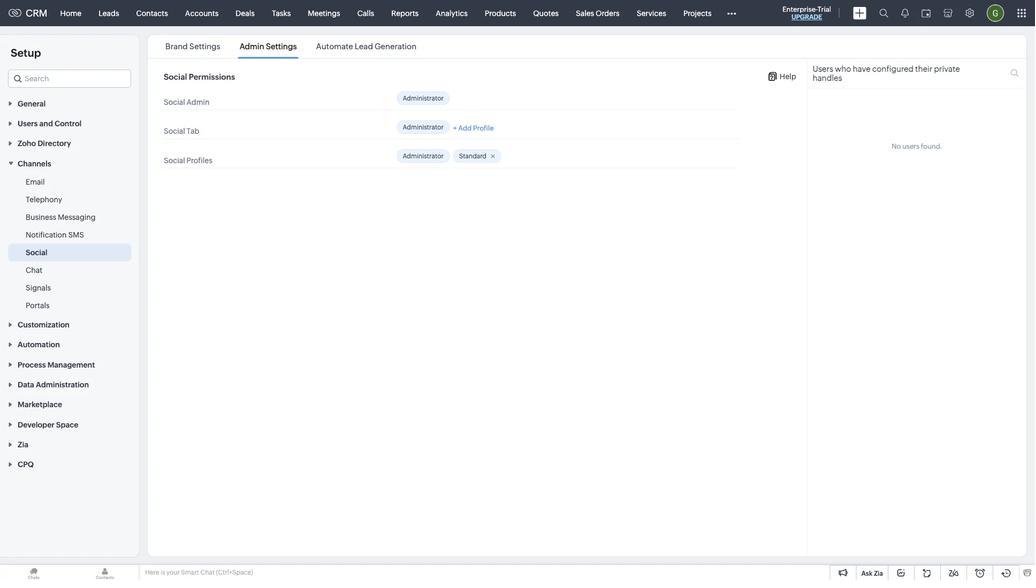 Task type: vqa. For each thing, say whether or not it's contained in the screenshot.
Profiles
yes



Task type: describe. For each thing, give the bounding box(es) containing it.
users for users who have configured their private handles
[[813, 64, 834, 73]]

administration
[[36, 381, 89, 389]]

telephony
[[26, 195, 62, 204]]

social admin
[[164, 98, 210, 107]]

zoho
[[18, 139, 36, 148]]

private
[[935, 64, 961, 73]]

social link
[[26, 247, 47, 258]]

administrator for social tab
[[403, 124, 444, 131]]

social permissions
[[164, 72, 235, 81]]

enterprise-trial upgrade
[[783, 5, 832, 21]]

cpq
[[18, 461, 34, 469]]

channels
[[18, 159, 51, 168]]

lead
[[355, 42, 373, 51]]

settings for brand settings
[[190, 42, 220, 51]]

deals link
[[227, 0, 263, 26]]

tab
[[187, 127, 199, 136]]

management
[[47, 361, 95, 369]]

orders
[[596, 9, 620, 17]]

general
[[18, 99, 46, 108]]

brand settings link
[[164, 42, 222, 51]]

1 vertical spatial chat
[[201, 569, 215, 577]]

social profiles
[[164, 156, 213, 165]]

notification
[[26, 230, 67, 239]]

is
[[161, 569, 165, 577]]

data administration button
[[0, 375, 139, 395]]

1 horizontal spatial admin
[[240, 42, 264, 51]]

channels button
[[0, 153, 139, 173]]

automation button
[[0, 335, 139, 355]]

standard
[[459, 153, 487, 160]]

social for social profiles
[[164, 156, 185, 165]]

social inside channels region
[[26, 248, 47, 257]]

contacts
[[136, 9, 168, 17]]

+
[[454, 124, 457, 132]]

+ add profile
[[454, 124, 494, 132]]

marketplace
[[18, 401, 62, 409]]

your
[[167, 569, 180, 577]]

social for social admin
[[164, 98, 185, 107]]

home
[[60, 9, 81, 17]]

generation
[[375, 42, 417, 51]]

trial
[[818, 5, 832, 13]]

(ctrl+space)
[[216, 569, 253, 577]]

business messaging link
[[26, 212, 96, 222]]

configured
[[873, 64, 914, 73]]

admin settings
[[240, 42, 297, 51]]

settings for admin settings
[[266, 42, 297, 51]]

process management button
[[0, 355, 139, 375]]

services link
[[629, 0, 675, 26]]

enterprise-
[[783, 5, 818, 13]]

space
[[56, 421, 78, 429]]

zoho directory button
[[0, 133, 139, 153]]

calls link
[[349, 0, 383, 26]]

1 horizontal spatial zia
[[875, 570, 884, 577]]

email
[[26, 177, 45, 186]]

ask zia
[[862, 570, 884, 577]]

calls
[[358, 9, 375, 17]]

automation
[[18, 341, 60, 349]]

brand
[[166, 42, 188, 51]]

profiles
[[187, 156, 213, 165]]

help
[[780, 72, 797, 81]]

products
[[485, 9, 516, 17]]

tasks
[[272, 9, 291, 17]]

sales orders link
[[568, 0, 629, 26]]

analytics
[[436, 9, 468, 17]]

telephony link
[[26, 194, 62, 205]]

found.
[[922, 142, 943, 150]]

admin settings link
[[238, 42, 299, 51]]

zia button
[[0, 435, 139, 455]]

customization
[[18, 321, 70, 329]]

reports
[[392, 9, 419, 17]]

Other Modules field
[[721, 5, 744, 22]]

leads link
[[90, 0, 128, 26]]

channels region
[[0, 173, 139, 315]]

social tab
[[164, 127, 199, 136]]

developer
[[18, 421, 55, 429]]

their
[[916, 64, 933, 73]]

users
[[903, 142, 920, 150]]

process
[[18, 361, 46, 369]]



Task type: locate. For each thing, give the bounding box(es) containing it.
users and control
[[18, 119, 82, 128]]

chat inside channels region
[[26, 266, 42, 274]]

users inside users and control dropdown button
[[18, 119, 38, 128]]

users
[[813, 64, 834, 73], [18, 119, 38, 128]]

search image
[[880, 9, 889, 18]]

zia up cpq
[[18, 441, 28, 449]]

search element
[[874, 0, 896, 26]]

reports link
[[383, 0, 428, 26]]

social for social tab
[[164, 127, 185, 136]]

handles
[[813, 73, 843, 83]]

0 horizontal spatial admin
[[187, 98, 210, 107]]

1 settings from the left
[[190, 42, 220, 51]]

0 horizontal spatial zia
[[18, 441, 28, 449]]

users left and
[[18, 119, 38, 128]]

users left who
[[813, 64, 834, 73]]

business messaging
[[26, 213, 96, 221]]

leads
[[99, 9, 119, 17]]

profile
[[473, 124, 494, 132]]

accounts
[[185, 9, 219, 17]]

sms
[[68, 230, 84, 239]]

administrator
[[403, 95, 444, 102], [403, 124, 444, 131], [403, 153, 444, 160]]

here is your smart chat (ctrl+space)
[[145, 569, 253, 577]]

administrator for social profiles
[[403, 153, 444, 160]]

home link
[[52, 0, 90, 26]]

chat down 'social' link at the left of page
[[26, 266, 42, 274]]

email link
[[26, 176, 45, 187]]

quotes link
[[525, 0, 568, 26]]

chat link
[[26, 265, 42, 275]]

chats image
[[0, 566, 67, 581]]

administrator for social admin
[[403, 95, 444, 102]]

zia right the ask
[[875, 570, 884, 577]]

1 vertical spatial zia
[[875, 570, 884, 577]]

products link
[[477, 0, 525, 26]]

admin
[[240, 42, 264, 51], [187, 98, 210, 107]]

portals link
[[26, 300, 50, 311]]

projects
[[684, 9, 712, 17]]

admin down deals link
[[240, 42, 264, 51]]

0 vertical spatial zia
[[18, 441, 28, 449]]

1 vertical spatial users
[[18, 119, 38, 128]]

3 administrator from the top
[[403, 153, 444, 160]]

list
[[156, 35, 426, 58]]

portals
[[26, 301, 50, 310]]

create menu element
[[847, 0, 874, 26]]

profile element
[[981, 0, 1011, 26]]

2 administrator from the top
[[403, 124, 444, 131]]

profile image
[[988, 5, 1005, 22]]

1 vertical spatial administrator
[[403, 124, 444, 131]]

data
[[18, 381, 34, 389]]

0 vertical spatial administrator
[[403, 95, 444, 102]]

0 vertical spatial users
[[813, 64, 834, 73]]

0 horizontal spatial chat
[[26, 266, 42, 274]]

list containing brand settings
[[156, 35, 426, 58]]

2 vertical spatial administrator
[[403, 153, 444, 160]]

contacts image
[[71, 566, 139, 581]]

here
[[145, 569, 159, 577]]

settings right brand
[[190, 42, 220, 51]]

1 horizontal spatial chat
[[201, 569, 215, 577]]

zia inside 'dropdown button'
[[18, 441, 28, 449]]

1 horizontal spatial users
[[813, 64, 834, 73]]

automate
[[316, 42, 353, 51]]

crm
[[26, 8, 47, 19]]

process management
[[18, 361, 95, 369]]

signals image
[[902, 9, 909, 18]]

social left the tab
[[164, 127, 185, 136]]

0 horizontal spatial users
[[18, 119, 38, 128]]

signals link
[[26, 282, 51, 293]]

marketplace button
[[0, 395, 139, 415]]

tasks link
[[263, 0, 300, 26]]

control
[[55, 119, 82, 128]]

zia
[[18, 441, 28, 449], [875, 570, 884, 577]]

2 settings from the left
[[266, 42, 297, 51]]

zoho directory
[[18, 139, 71, 148]]

add
[[459, 124, 472, 132]]

deals
[[236, 9, 255, 17]]

admin down the social permissions
[[187, 98, 210, 107]]

who
[[836, 64, 852, 73]]

crm link
[[9, 8, 47, 19]]

signals element
[[896, 0, 916, 26]]

None field
[[8, 70, 131, 88]]

developer space button
[[0, 415, 139, 435]]

settings
[[190, 42, 220, 51], [266, 42, 297, 51]]

users inside users who have configured their private handles
[[813, 64, 834, 73]]

automate lead generation
[[316, 42, 417, 51]]

calendar image
[[922, 9, 931, 17]]

messaging
[[58, 213, 96, 221]]

automate lead generation link
[[315, 42, 418, 51]]

developer space
[[18, 421, 78, 429]]

users and control button
[[0, 113, 139, 133]]

1 administrator from the top
[[403, 95, 444, 102]]

meetings link
[[300, 0, 349, 26]]

create menu image
[[854, 7, 867, 20]]

quotes
[[534, 9, 559, 17]]

notification sms link
[[26, 229, 84, 240]]

analytics link
[[428, 0, 477, 26]]

1 vertical spatial admin
[[187, 98, 210, 107]]

sales
[[576, 9, 595, 17]]

have
[[853, 64, 871, 73]]

users for users and control
[[18, 119, 38, 128]]

services
[[637, 9, 667, 17]]

notification sms
[[26, 230, 84, 239]]

permissions
[[189, 72, 235, 81]]

social for social permissions
[[164, 72, 187, 81]]

directory
[[38, 139, 71, 148]]

general button
[[0, 93, 139, 113]]

0 vertical spatial admin
[[240, 42, 264, 51]]

signals
[[26, 284, 51, 292]]

cpq button
[[0, 455, 139, 475]]

brand settings
[[166, 42, 220, 51]]

contacts link
[[128, 0, 177, 26]]

and
[[39, 119, 53, 128]]

setup
[[11, 47, 41, 59]]

social up chat link
[[26, 248, 47, 257]]

0 horizontal spatial settings
[[190, 42, 220, 51]]

social up social tab
[[164, 98, 185, 107]]

chat right smart
[[201, 569, 215, 577]]

sales orders
[[576, 9, 620, 17]]

settings down 'tasks' link
[[266, 42, 297, 51]]

Search text field
[[9, 70, 131, 87]]

social up social admin
[[164, 72, 187, 81]]

1 horizontal spatial settings
[[266, 42, 297, 51]]

0 vertical spatial chat
[[26, 266, 42, 274]]

social left the profiles
[[164, 156, 185, 165]]

meetings
[[308, 9, 340, 17]]



